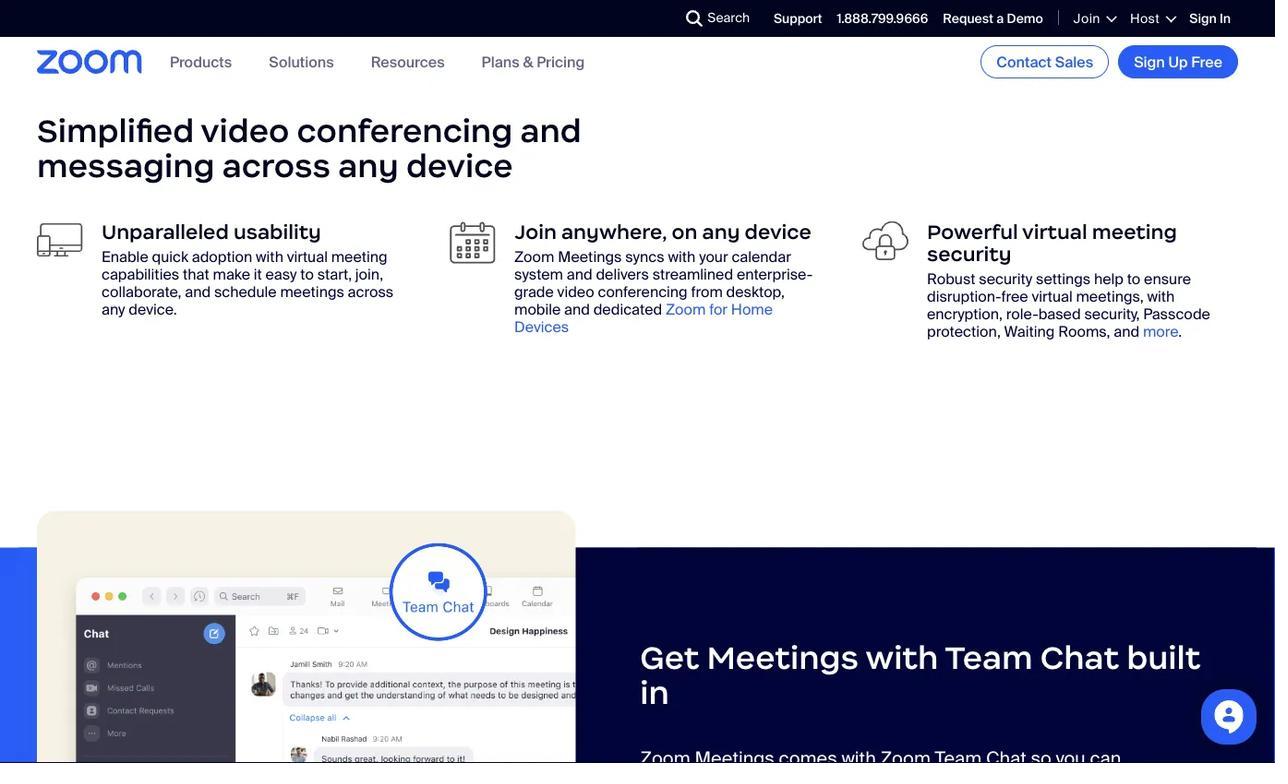 Task type: vqa. For each thing, say whether or not it's contained in the screenshot.
recognized
no



Task type: locate. For each thing, give the bounding box(es) containing it.
zoom up grade
[[515, 247, 555, 266]]

1 vertical spatial join
[[515, 220, 557, 245]]

devices
[[515, 318, 569, 337]]

meeting up help
[[1093, 220, 1178, 245]]

settings
[[1036, 269, 1091, 288]]

0 vertical spatial zoom
[[515, 247, 555, 266]]

ensure
[[1145, 269, 1192, 288]]

get meetings with team chat built in image
[[37, 511, 576, 764]]

1 vertical spatial sign
[[1135, 52, 1166, 72]]

and
[[521, 110, 582, 151], [567, 265, 593, 284], [185, 282, 211, 302], [564, 300, 590, 320], [1114, 322, 1140, 342]]

zoom for for
[[666, 300, 706, 320]]

1.888.799.9666
[[837, 10, 929, 27]]

sign left up
[[1135, 52, 1166, 72]]

2 vertical spatial any
[[102, 300, 125, 320]]

1 horizontal spatial any
[[338, 146, 399, 186]]

join up sales
[[1074, 10, 1101, 27]]

conferencing inside simplified video conferencing and messaging across any device
[[297, 110, 513, 151]]

security inside the robust security settings help to ensure disruption-free virtual meetings, with encryption, role-based security, passcode protection, waiting rooms, and
[[980, 269, 1033, 288]]

meetings
[[558, 247, 622, 266], [707, 638, 859, 678]]

sign left in
[[1190, 10, 1217, 27]]

powerful
[[927, 220, 1019, 245]]

with down on
[[668, 247, 696, 266]]

grade
[[515, 282, 554, 302]]

security inside powerful virtual meeting security
[[927, 242, 1012, 267]]

meetings for with
[[707, 638, 859, 678]]

enable
[[102, 247, 148, 266]]

1 vertical spatial zoom
[[666, 300, 706, 320]]

meetings,
[[1077, 287, 1144, 306]]

to right easy
[[301, 265, 314, 284]]

1 vertical spatial meetings
[[707, 638, 859, 678]]

unparalleled
[[102, 220, 229, 245]]

get
[[640, 638, 700, 678]]

plans & pricing link
[[482, 52, 585, 71]]

0 vertical spatial meetings
[[558, 247, 622, 266]]

video
[[201, 110, 290, 151], [558, 282, 595, 302]]

security up the robust
[[927, 242, 1012, 267]]

and left more
[[1114, 322, 1140, 342]]

calendar icon image
[[450, 221, 496, 265]]

for
[[710, 300, 728, 320]]

messaging
[[37, 146, 215, 186]]

zoom inside zoom for home devices
[[666, 300, 706, 320]]

robust
[[927, 269, 976, 288]]

1 horizontal spatial sign
[[1190, 10, 1217, 27]]

1 horizontal spatial video
[[558, 282, 595, 302]]

up
[[1169, 52, 1189, 72]]

zoom for meetings
[[515, 247, 555, 266]]

0 vertical spatial virtual
[[1023, 220, 1088, 245]]

desktop,
[[727, 282, 785, 302]]

and inside simplified video conferencing and messaging across any device
[[521, 110, 582, 151]]

0 horizontal spatial to
[[301, 265, 314, 284]]

device up calendar icon
[[406, 146, 513, 186]]

across right meetings
[[348, 282, 394, 302]]

1 horizontal spatial meetings
[[707, 638, 859, 678]]

on
[[672, 220, 698, 245]]

solutions button
[[269, 52, 334, 71]]

team
[[946, 638, 1033, 678]]

0 horizontal spatial meetings
[[558, 247, 622, 266]]

1 vertical spatial across
[[348, 282, 394, 302]]

0 horizontal spatial any
[[102, 300, 125, 320]]

search image
[[687, 10, 703, 27]]

virtual right free
[[1032, 287, 1073, 306]]

0 vertical spatial meeting
[[1093, 220, 1178, 245]]

1 horizontal spatial meeting
[[1093, 220, 1178, 245]]

plans & pricing
[[482, 52, 585, 71]]

get meetings with team chat built in
[[640, 638, 1201, 714]]

to right help
[[1128, 269, 1141, 288]]

1 vertical spatial conferencing
[[598, 282, 688, 302]]

meeting inside unparalleled usability enable quick adoption with virtual meeting capabilities that make it easy to start, join, collaborate, and schedule meetings across any device.
[[331, 247, 388, 266]]

sign up free link
[[1119, 45, 1239, 79]]

to
[[301, 265, 314, 284], [1128, 269, 1141, 288]]

join anywhere, on any device
[[515, 220, 812, 245]]

device.
[[129, 300, 177, 320]]

video right grade
[[558, 282, 595, 302]]

across up usability
[[222, 146, 331, 186]]

your
[[699, 247, 729, 266]]

virtual up settings
[[1023, 220, 1088, 245]]

demo
[[1007, 10, 1044, 27]]

1 horizontal spatial device
[[745, 220, 812, 245]]

join for join anywhere, on any device
[[515, 220, 557, 245]]

zoom inside zoom meetings syncs with your calendar system and delivers streamlined enterprise- grade video conferencing from desktop, mobile and dedicated
[[515, 247, 555, 266]]

adoption
[[192, 247, 252, 266]]

security,
[[1085, 305, 1140, 324]]

a
[[997, 10, 1004, 27]]

1 vertical spatial any
[[703, 220, 740, 245]]

0 vertical spatial device
[[406, 146, 513, 186]]

1 horizontal spatial join
[[1074, 10, 1101, 27]]

sales
[[1056, 52, 1094, 72]]

and left the make
[[185, 282, 211, 302]]

robust security settings help to ensure disruption-free virtual meetings, with encryption, role-based security, passcode protection, waiting rooms, and
[[927, 269, 1211, 342]]

conferencing inside zoom meetings syncs with your calendar system and delivers streamlined enterprise- grade video conferencing from desktop, mobile and dedicated
[[598, 282, 688, 302]]

from
[[691, 282, 723, 302]]

0 vertical spatial video
[[201, 110, 290, 151]]

and down pricing
[[521, 110, 582, 151]]

meetings inside get meetings with team chat built in
[[707, 638, 859, 678]]

meeting up meetings
[[331, 247, 388, 266]]

request a demo
[[943, 10, 1044, 27]]

conferencing
[[297, 110, 513, 151], [598, 282, 688, 302]]

with
[[256, 247, 283, 266], [668, 247, 696, 266], [1148, 287, 1175, 306], [866, 638, 939, 678]]

0 vertical spatial across
[[222, 146, 331, 186]]

0 vertical spatial sign
[[1190, 10, 1217, 27]]

0 horizontal spatial sign
[[1135, 52, 1166, 72]]

across
[[222, 146, 331, 186], [348, 282, 394, 302]]

chat
[[1041, 638, 1120, 678]]

request a demo link
[[943, 10, 1044, 27]]

meeting
[[1093, 220, 1178, 245], [331, 247, 388, 266]]

meetings inside zoom meetings syncs with your calendar system and delivers streamlined enterprise- grade video conferencing from desktop, mobile and dedicated
[[558, 247, 622, 266]]

and right system in the left of the page
[[567, 265, 593, 284]]

more
[[1144, 322, 1179, 342]]

1 vertical spatial security
[[980, 269, 1033, 288]]

0 vertical spatial any
[[338, 146, 399, 186]]

it
[[254, 265, 262, 284]]

with left team
[[866, 638, 939, 678]]

zoom for home devices link
[[515, 300, 773, 337]]

1 horizontal spatial zoom
[[666, 300, 706, 320]]

0 horizontal spatial meeting
[[331, 247, 388, 266]]

zoom
[[515, 247, 555, 266], [666, 300, 706, 320]]

products button
[[170, 52, 232, 71]]

schedule
[[214, 282, 277, 302]]

1.888.799.9666 link
[[837, 10, 929, 27]]

security
[[927, 242, 1012, 267], [980, 269, 1033, 288]]

0 horizontal spatial zoom
[[515, 247, 555, 266]]

security up role-
[[980, 269, 1033, 288]]

virtual
[[1023, 220, 1088, 245], [287, 247, 328, 266], [1032, 287, 1073, 306]]

free
[[1192, 52, 1223, 72]]

0 horizontal spatial conferencing
[[297, 110, 513, 151]]

search image
[[687, 10, 703, 27]]

1 vertical spatial meeting
[[331, 247, 388, 266]]

in
[[640, 673, 670, 714]]

0 horizontal spatial join
[[515, 220, 557, 245]]

across inside simplified video conferencing and messaging across any device
[[222, 146, 331, 186]]

collaborate,
[[102, 282, 182, 302]]

join button
[[1074, 10, 1116, 27]]

join
[[1074, 10, 1101, 27], [515, 220, 557, 245]]

1 horizontal spatial to
[[1128, 269, 1141, 288]]

and right mobile
[[564, 300, 590, 320]]

0 vertical spatial conferencing
[[297, 110, 513, 151]]

sign
[[1190, 10, 1217, 27], [1135, 52, 1166, 72]]

device
[[406, 146, 513, 186], [745, 220, 812, 245]]

virtual inside powerful virtual meeting security
[[1023, 220, 1088, 245]]

1 vertical spatial video
[[558, 282, 595, 302]]

with down usability
[[256, 247, 283, 266]]

0 horizontal spatial video
[[201, 110, 290, 151]]

2 vertical spatial virtual
[[1032, 287, 1073, 306]]

0 horizontal spatial device
[[406, 146, 513, 186]]

simplified
[[37, 110, 194, 151]]

&
[[523, 52, 534, 71]]

1 horizontal spatial across
[[348, 282, 394, 302]]

0 vertical spatial security
[[927, 242, 1012, 267]]

unparalleled usability enable quick adoption with virtual meeting capabilities that make it easy to start, join, collaborate, and schedule meetings across any device.
[[102, 220, 394, 320]]

encryption,
[[927, 305, 1003, 324]]

zoom left for
[[666, 300, 706, 320]]

quick
[[152, 247, 188, 266]]

resources button
[[371, 52, 445, 71]]

join up system in the left of the page
[[515, 220, 557, 245]]

to inside the robust security settings help to ensure disruption-free virtual meetings, with encryption, role-based security, passcode protection, waiting rooms, and
[[1128, 269, 1141, 288]]

0 vertical spatial join
[[1074, 10, 1101, 27]]

1 vertical spatial device
[[745, 220, 812, 245]]

more .
[[1144, 322, 1183, 342]]

any
[[338, 146, 399, 186], [703, 220, 740, 245], [102, 300, 125, 320]]

1 horizontal spatial conferencing
[[598, 282, 688, 302]]

0 horizontal spatial across
[[222, 146, 331, 186]]

device up calendar at the right top of the page
[[745, 220, 812, 245]]

video down products
[[201, 110, 290, 151]]

desktop and mobile image
[[37, 221, 83, 259]]

with up more link
[[1148, 287, 1175, 306]]

virtual up meetings
[[287, 247, 328, 266]]

1 vertical spatial virtual
[[287, 247, 328, 266]]



Task type: describe. For each thing, give the bounding box(es) containing it.
device inside simplified video conferencing and messaging across any device
[[406, 146, 513, 186]]

plans
[[482, 52, 520, 71]]

support
[[774, 10, 823, 27]]

meetings
[[280, 282, 344, 302]]

products
[[170, 52, 232, 71]]

rooms,
[[1059, 322, 1111, 342]]

contact
[[997, 52, 1052, 72]]

virtual inside unparalleled usability enable quick adoption with virtual meeting capabilities that make it easy to start, join, collaborate, and schedule meetings across any device.
[[287, 247, 328, 266]]

mobile
[[515, 300, 561, 320]]

enterprise-
[[737, 265, 813, 284]]

protection,
[[927, 322, 1001, 342]]

cloud security image
[[863, 221, 909, 261]]

free
[[1002, 287, 1029, 306]]

any inside simplified video conferencing and messaging across any device
[[338, 146, 399, 186]]

zoom meetings syncs with your calendar system and delivers streamlined enterprise- grade video conferencing from desktop, mobile and dedicated
[[515, 247, 813, 320]]

search
[[708, 9, 750, 26]]

host
[[1131, 10, 1161, 27]]

based
[[1039, 305, 1081, 324]]

syncs
[[626, 247, 665, 266]]

request
[[943, 10, 994, 27]]

with inside zoom meetings syncs with your calendar system and delivers streamlined enterprise- grade video conferencing from desktop, mobile and dedicated
[[668, 247, 696, 266]]

in
[[1220, 10, 1231, 27]]

video inside simplified video conferencing and messaging across any device
[[201, 110, 290, 151]]

powerful virtual meeting security
[[927, 220, 1178, 267]]

capabilities
[[102, 265, 179, 284]]

meeting inside powerful virtual meeting security
[[1093, 220, 1178, 245]]

contact sales
[[997, 52, 1094, 72]]

anywhere,
[[562, 220, 667, 245]]

make
[[213, 265, 250, 284]]

virtual inside the robust security settings help to ensure disruption-free virtual meetings, with encryption, role-based security, passcode protection, waiting rooms, and
[[1032, 287, 1073, 306]]

solutions
[[269, 52, 334, 71]]

.
[[1179, 322, 1183, 342]]

resources
[[371, 52, 445, 71]]

simplified video conferencing and messaging across any device
[[37, 110, 582, 186]]

and inside the robust security settings help to ensure disruption-free virtual meetings, with encryption, role-based security, passcode protection, waiting rooms, and
[[1114, 322, 1140, 342]]

join,
[[356, 265, 383, 284]]

more link
[[1144, 322, 1179, 342]]

2 horizontal spatial any
[[703, 220, 740, 245]]

calendar
[[732, 247, 792, 266]]

zoom logo image
[[37, 50, 142, 74]]

streamlined
[[653, 265, 734, 284]]

passcode
[[1144, 305, 1211, 324]]

built
[[1127, 638, 1201, 678]]

and inside unparalleled usability enable quick adoption with virtual meeting capabilities that make it easy to start, join, collaborate, and schedule meetings across any device.
[[185, 282, 211, 302]]

easy
[[266, 265, 297, 284]]

that
[[183, 265, 209, 284]]

with inside unparalleled usability enable quick adoption with virtual meeting capabilities that make it easy to start, join, collaborate, and schedule meetings across any device.
[[256, 247, 283, 266]]

to inside unparalleled usability enable quick adoption with virtual meeting capabilities that make it easy to start, join, collaborate, and schedule meetings across any device.
[[301, 265, 314, 284]]

help
[[1095, 269, 1124, 288]]

zoom for home devices
[[515, 300, 773, 337]]

start,
[[318, 265, 352, 284]]

system
[[515, 265, 564, 284]]

across inside unparalleled usability enable quick adoption with virtual meeting capabilities that make it easy to start, join, collaborate, and schedule meetings across any device.
[[348, 282, 394, 302]]

delivers
[[596, 265, 649, 284]]

disruption-
[[927, 287, 1002, 306]]

home
[[731, 300, 773, 320]]

sign for sign in
[[1190, 10, 1217, 27]]

sign in
[[1190, 10, 1231, 27]]

sign up free
[[1135, 52, 1223, 72]]

sign in link
[[1190, 10, 1231, 27]]

role-
[[1007, 305, 1039, 324]]

support link
[[774, 10, 823, 27]]

join for join popup button
[[1074, 10, 1101, 27]]

waiting
[[1005, 322, 1055, 342]]

with inside the robust security settings help to ensure disruption-free virtual meetings, with encryption, role-based security, passcode protection, waiting rooms, and
[[1148, 287, 1175, 306]]

dedicated
[[594, 300, 663, 320]]

with inside get meetings with team chat built in
[[866, 638, 939, 678]]

video inside zoom meetings syncs with your calendar system and delivers streamlined enterprise- grade video conferencing from desktop, mobile and dedicated
[[558, 282, 595, 302]]

any inside unparalleled usability enable quick adoption with virtual meeting capabilities that make it easy to start, join, collaborate, and schedule meetings across any device.
[[102, 300, 125, 320]]

sign for sign up free
[[1135, 52, 1166, 72]]

usability
[[234, 220, 321, 245]]

host button
[[1131, 10, 1175, 27]]

pricing
[[537, 52, 585, 71]]

meetings for syncs
[[558, 247, 622, 266]]

contact sales link
[[981, 45, 1110, 79]]



